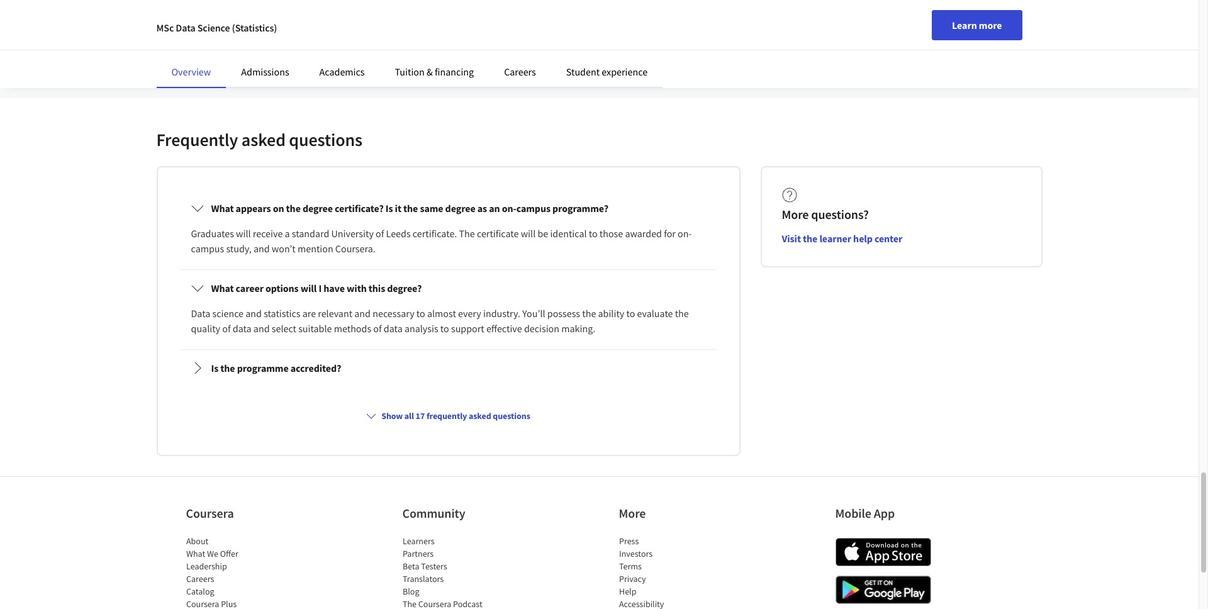 Task type: locate. For each thing, give the bounding box(es) containing it.
0 horizontal spatial on-
[[502, 202, 517, 215]]

degree?‎
[[387, 282, 422, 295]]

leadership link
[[186, 561, 227, 572]]

0 vertical spatial careers
[[504, 65, 536, 78]]

2 list item from the left
[[403, 598, 510, 609]]

all
[[405, 410, 414, 422]]

questions inside dropdown button
[[493, 410, 530, 422]]

as
[[478, 202, 487, 215]]

list for community
[[403, 535, 510, 609]]

the
[[459, 227, 475, 240]]

0 vertical spatial campus
[[517, 202, 551, 215]]

2 degree from the left
[[445, 202, 476, 215]]

list item
[[186, 598, 293, 609], [403, 598, 510, 609], [619, 598, 726, 609]]

careers left "student"
[[504, 65, 536, 78]]

0 vertical spatial data
[[176, 21, 196, 34]]

every
[[458, 307, 481, 320]]

(statistics)
[[232, 21, 277, 34]]

0 horizontal spatial careers link
[[186, 573, 214, 585]]

2 horizontal spatial will
[[521, 227, 536, 240]]

the left programme
[[220, 362, 235, 374]]

data inside data science and statistics are relevant and necessary to almost every industry. you'll possess the ability to evaluate the quality of data and select suitable methods of data analysis to support effective decision making.
[[191, 307, 210, 320]]

careers inside about what we offer leadership careers catalog
[[186, 573, 214, 585]]

list item down help
[[619, 598, 726, 609]]

data right msc on the left of the page
[[176, 21, 196, 34]]

data
[[176, 21, 196, 34], [191, 307, 210, 320]]

to
[[589, 227, 598, 240], [417, 307, 425, 320], [627, 307, 635, 320], [441, 322, 449, 335]]

catalog
[[186, 586, 214, 597]]

careers link up catalog link
[[186, 573, 214, 585]]

options
[[266, 282, 299, 295]]

1 horizontal spatial degree
[[445, 202, 476, 215]]

1 vertical spatial more
[[619, 505, 646, 521]]

0 vertical spatial careers link
[[504, 65, 536, 78]]

academics
[[320, 65, 365, 78]]

0 horizontal spatial asked
[[242, 128, 286, 151]]

0 horizontal spatial data
[[233, 322, 252, 335]]

1 vertical spatial on-
[[678, 227, 692, 240]]

list item for coursera
[[186, 598, 293, 609]]

questions
[[289, 128, 363, 151], [493, 410, 530, 422]]

0 horizontal spatial list
[[186, 535, 293, 609]]

the right the on
[[286, 202, 301, 215]]

2 horizontal spatial list item
[[619, 598, 726, 609]]

0 horizontal spatial is
[[211, 362, 219, 374]]

careers up catalog link
[[186, 573, 214, 585]]

overview link
[[172, 65, 211, 78]]

0 horizontal spatial more
[[619, 505, 646, 521]]

1 horizontal spatial list item
[[403, 598, 510, 609]]

more up visit
[[782, 206, 809, 222]]

about
[[186, 536, 208, 547]]

about what we offer leadership careers catalog
[[186, 536, 238, 597]]

1 horizontal spatial on-
[[678, 227, 692, 240]]

1 horizontal spatial is
[[386, 202, 393, 215]]

app
[[874, 505, 895, 521]]

list item for more
[[619, 598, 726, 609]]

1 degree from the left
[[303, 202, 333, 215]]

what appears on the degree certificate? is it the same degree as an on-campus programme?‎ button
[[181, 191, 716, 226]]

1 horizontal spatial list
[[403, 535, 510, 609]]

possess
[[547, 307, 580, 320]]

1 horizontal spatial questions
[[493, 410, 530, 422]]

mobile
[[836, 505, 872, 521]]

1 horizontal spatial asked
[[469, 410, 491, 422]]

degree up standard
[[303, 202, 333, 215]]

1 vertical spatial asked
[[469, 410, 491, 422]]

list
[[186, 535, 293, 609], [403, 535, 510, 609], [619, 535, 726, 609]]

0 vertical spatial on-
[[502, 202, 517, 215]]

list item down the translators link on the bottom left of the page
[[403, 598, 510, 609]]

privacy link
[[619, 573, 646, 585]]

will left i
[[301, 282, 317, 295]]

1 vertical spatial data
[[191, 307, 210, 320]]

1 vertical spatial questions
[[493, 410, 530, 422]]

on- right for
[[678, 227, 692, 240]]

coursera
[[186, 505, 234, 521]]

frequently
[[156, 128, 238, 151]]

asked
[[242, 128, 286, 151], [469, 410, 491, 422]]

data down necessary
[[384, 322, 403, 335]]

what down the about link
[[186, 548, 205, 560]]

tuition & financing
[[395, 65, 474, 78]]

beta
[[403, 561, 419, 572]]

campus up the be
[[517, 202, 551, 215]]

0 vertical spatial asked
[[242, 128, 286, 151]]

evaluate
[[637, 307, 673, 320]]

campus
[[517, 202, 551, 215], [191, 242, 224, 255]]

campus down graduates
[[191, 242, 224, 255]]

data down science
[[233, 322, 252, 335]]

career
[[236, 282, 264, 295]]

1 horizontal spatial will
[[301, 282, 317, 295]]

of down necessary
[[373, 322, 382, 335]]

1 horizontal spatial careers
[[504, 65, 536, 78]]

is the programme accredited? button
[[181, 351, 716, 386]]

more up press link
[[619, 505, 646, 521]]

necessary
[[373, 307, 415, 320]]

translators
[[403, 573, 444, 585]]

list containing learners
[[403, 535, 510, 609]]

on- right an
[[502, 202, 517, 215]]

effective
[[487, 322, 522, 335]]

receive
[[253, 227, 283, 240]]

admissions link
[[241, 65, 289, 78]]

leadership
[[186, 561, 227, 572]]

help
[[854, 232, 873, 245]]

coursera.‎
[[335, 242, 376, 255]]

to left those
[[589, 227, 598, 240]]

0 vertical spatial is
[[386, 202, 393, 215]]

what up science
[[211, 282, 234, 295]]

is down 'quality'
[[211, 362, 219, 374]]

same
[[420, 202, 443, 215]]

1 horizontal spatial campus
[[517, 202, 551, 215]]

on-
[[502, 202, 517, 215], [678, 227, 692, 240]]

almost
[[427, 307, 456, 320]]

student experience link
[[566, 65, 648, 78]]

2 horizontal spatial list
[[619, 535, 726, 609]]

and down receive at the left of page
[[254, 242, 270, 255]]

admissions
[[241, 65, 289, 78]]

data up 'quality'
[[191, 307, 210, 320]]

0 horizontal spatial campus
[[191, 242, 224, 255]]

what inside dropdown button
[[211, 282, 234, 295]]

the right visit
[[803, 232, 818, 245]]

2 list from the left
[[403, 535, 510, 609]]

methods
[[334, 322, 371, 335]]

0 vertical spatial questions
[[289, 128, 363, 151]]

study,
[[226, 242, 252, 255]]

1 list from the left
[[186, 535, 293, 609]]

list item down catalog link
[[186, 598, 293, 609]]

1 horizontal spatial data
[[384, 322, 403, 335]]

what for what appears on the degree certificate? is it the same degree as an on-campus programme?‎
[[211, 202, 234, 215]]

1 vertical spatial campus
[[191, 242, 224, 255]]

list containing about
[[186, 535, 293, 609]]

list for coursera
[[186, 535, 293, 609]]

1 vertical spatial careers
[[186, 573, 214, 585]]

degree
[[303, 202, 333, 215], [445, 202, 476, 215]]

1 vertical spatial what
[[211, 282, 234, 295]]

will left the be
[[521, 227, 536, 240]]

about link
[[186, 536, 208, 547]]

you'll
[[522, 307, 545, 320]]

2 vertical spatial what
[[186, 548, 205, 560]]

will up study,
[[236, 227, 251, 240]]

on- inside dropdown button
[[502, 202, 517, 215]]

of
[[376, 227, 384, 240], [222, 322, 231, 335], [373, 322, 382, 335]]

list item for community
[[403, 598, 510, 609]]

of left leeds
[[376, 227, 384, 240]]

an
[[489, 202, 500, 215]]

partners
[[403, 548, 434, 560]]

is inside dropdown button
[[386, 202, 393, 215]]

1 horizontal spatial more
[[782, 206, 809, 222]]

collapsed list
[[178, 188, 719, 390]]

0 vertical spatial what
[[211, 202, 234, 215]]

learn more
[[952, 19, 1002, 31]]

what inside dropdown button
[[211, 202, 234, 215]]

for
[[664, 227, 676, 240]]

download on the app store image
[[836, 538, 931, 566]]

0 horizontal spatial degree
[[303, 202, 333, 215]]

university
[[331, 227, 374, 240]]

careers link left "student"
[[504, 65, 536, 78]]

student experience
[[566, 65, 648, 78]]

press link
[[619, 536, 639, 547]]

learn
[[952, 19, 977, 31]]

the up making.
[[582, 307, 596, 320]]

1 vertical spatial careers link
[[186, 573, 214, 585]]

and up 'methods'
[[355, 307, 371, 320]]

is left it
[[386, 202, 393, 215]]

and down career
[[246, 307, 262, 320]]

1 list item from the left
[[186, 598, 293, 609]]

0 horizontal spatial questions
[[289, 128, 363, 151]]

msc data science (statistics)
[[156, 21, 277, 34]]

learners link
[[403, 536, 434, 547]]

2 data from the left
[[384, 322, 403, 335]]

degree left as
[[445, 202, 476, 215]]

0 horizontal spatial careers
[[186, 573, 214, 585]]

1 vertical spatial is
[[211, 362, 219, 374]]

have
[[324, 282, 345, 295]]

0 vertical spatial more
[[782, 206, 809, 222]]

what up graduates
[[211, 202, 234, 215]]

show all 17 frequently asked questions
[[382, 410, 530, 422]]

and inside graduates will receive a standard university of leeds certificate. the certificate will be identical to those awarded for on- campus study, and won't mention coursera.‎
[[254, 242, 270, 255]]

awarded
[[625, 227, 662, 240]]

help
[[619, 586, 636, 597]]

careers link
[[504, 65, 536, 78], [186, 573, 214, 585]]

offer
[[220, 548, 238, 560]]

list containing press
[[619, 535, 726, 609]]

0 horizontal spatial list item
[[186, 598, 293, 609]]

list for more
[[619, 535, 726, 609]]

graduates
[[191, 227, 234, 240]]

careers
[[504, 65, 536, 78], [186, 573, 214, 585]]

decision
[[524, 322, 560, 335]]

3 list item from the left
[[619, 598, 726, 609]]

3 list from the left
[[619, 535, 726, 609]]



Task type: describe. For each thing, give the bounding box(es) containing it.
what career options will i have with this degree?‎ button
[[181, 271, 716, 306]]

mobile app
[[836, 505, 895, 521]]

show all 17 frequently asked questions button
[[361, 405, 536, 427]]

overview
[[172, 65, 211, 78]]

center
[[875, 232, 903, 245]]

learners partners beta testers translators blog
[[403, 536, 447, 597]]

identical
[[550, 227, 587, 240]]

of inside graduates will receive a standard university of leeds certificate. the certificate will be identical to those awarded for on- campus study, and won't mention coursera.‎
[[376, 227, 384, 240]]

on
[[273, 202, 284, 215]]

the right evaluate
[[675, 307, 689, 320]]

learner
[[820, 232, 852, 245]]

msc
[[156, 21, 174, 34]]

privacy
[[619, 573, 646, 585]]

suitable
[[298, 322, 332, 335]]

will inside dropdown button
[[301, 282, 317, 295]]

relevant
[[318, 307, 353, 320]]

terms
[[619, 561, 642, 572]]

and left "select" at bottom
[[254, 322, 270, 335]]

analysis
[[405, 322, 439, 335]]

questions?
[[812, 206, 869, 222]]

more
[[979, 19, 1002, 31]]

the right it
[[403, 202, 418, 215]]

support
[[451, 322, 485, 335]]

1 horizontal spatial careers link
[[504, 65, 536, 78]]

financing
[[435, 65, 474, 78]]

select
[[272, 322, 296, 335]]

terms link
[[619, 561, 642, 572]]

press
[[619, 536, 639, 547]]

certificate
[[477, 227, 519, 240]]

ability
[[598, 307, 625, 320]]

community
[[403, 505, 465, 521]]

with
[[347, 282, 367, 295]]

translators link
[[403, 573, 444, 585]]

more for more
[[619, 505, 646, 521]]

it
[[395, 202, 402, 215]]

press investors terms privacy help
[[619, 536, 653, 597]]

what inside about what we offer leadership careers catalog
[[186, 548, 205, 560]]

to right the ability
[[627, 307, 635, 320]]

help link
[[619, 586, 636, 597]]

is the programme accredited?
[[211, 362, 341, 374]]

frequently asked questions
[[156, 128, 363, 151]]

standard
[[292, 227, 329, 240]]

17
[[416, 410, 425, 422]]

what appears on the degree certificate? is it the same degree as an on-campus programme?‎
[[211, 202, 609, 215]]

visit
[[782, 232, 801, 245]]

this
[[369, 282, 385, 295]]

campus inside graduates will receive a standard university of leeds certificate. the certificate will be identical to those awarded for on- campus study, and won't mention coursera.‎
[[191, 242, 224, 255]]

asked inside dropdown button
[[469, 410, 491, 422]]

science
[[212, 307, 244, 320]]

partners link
[[403, 548, 434, 560]]

frequently
[[427, 410, 467, 422]]

making.
[[562, 322, 596, 335]]

show
[[382, 410, 403, 422]]

are
[[303, 307, 316, 320]]

visit the learner help center link
[[782, 231, 903, 246]]

1 data from the left
[[233, 322, 252, 335]]

i
[[319, 282, 322, 295]]

tuition & financing link
[[395, 65, 474, 78]]

visit the learner help center
[[782, 232, 903, 245]]

mention
[[298, 242, 333, 255]]

of down science
[[222, 322, 231, 335]]

accredited?
[[291, 362, 341, 374]]

0 horizontal spatial will
[[236, 227, 251, 240]]

&
[[427, 65, 433, 78]]

to up analysis
[[417, 307, 425, 320]]

catalog link
[[186, 586, 214, 597]]

more for more questions?
[[782, 206, 809, 222]]

programme
[[237, 362, 289, 374]]

to inside graduates will receive a standard university of leeds certificate. the certificate will be identical to those awarded for on- campus study, and won't mention coursera.‎
[[589, 227, 598, 240]]

get it on google play image
[[836, 576, 931, 604]]

testers
[[421, 561, 447, 572]]

experience
[[602, 65, 648, 78]]

we
[[207, 548, 218, 560]]

the inside dropdown button
[[220, 362, 235, 374]]

learn more button
[[932, 10, 1023, 40]]

what for what career options will i have with this degree?‎
[[211, 282, 234, 295]]

statistics
[[264, 307, 301, 320]]

is inside dropdown button
[[211, 362, 219, 374]]

industry.
[[483, 307, 520, 320]]

to down 'almost'
[[441, 322, 449, 335]]

won't
[[272, 242, 296, 255]]

campus inside dropdown button
[[517, 202, 551, 215]]

be
[[538, 227, 548, 240]]

more questions?
[[782, 206, 869, 222]]

science
[[197, 21, 230, 34]]

learners
[[403, 536, 434, 547]]

data science and statistics are relevant and necessary to almost every industry. you'll possess the ability to evaluate the quality of data and select suitable methods of data analysis to support effective decision making.
[[191, 307, 689, 335]]

what we offer link
[[186, 548, 238, 560]]

on- inside graduates will receive a standard university of leeds certificate. the certificate will be identical to those awarded for on- campus study, and won't mention coursera.‎
[[678, 227, 692, 240]]

investors link
[[619, 548, 653, 560]]

tuition
[[395, 65, 425, 78]]

what career options will i have with this degree?‎
[[211, 282, 422, 295]]



Task type: vqa. For each thing, say whether or not it's contained in the screenshot.
left "asked"
yes



